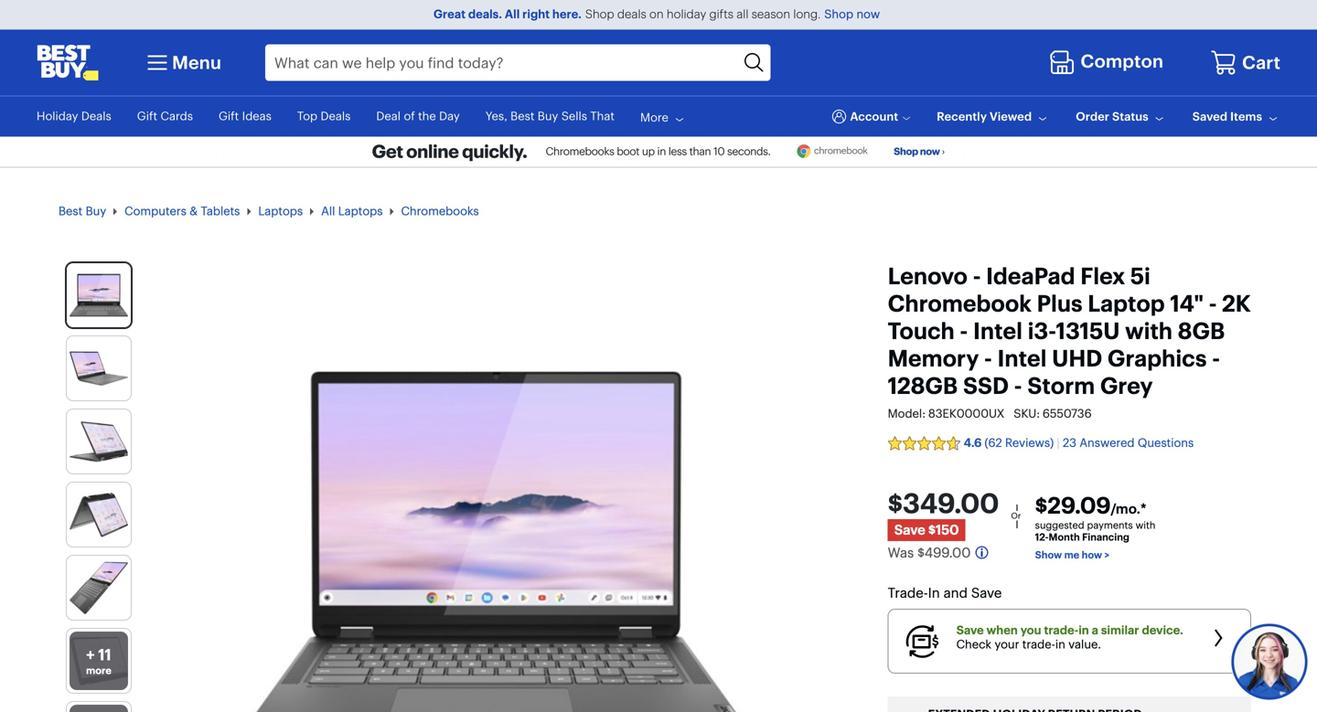 Task type: vqa. For each thing, say whether or not it's contained in the screenshot.
Ready
no



Task type: describe. For each thing, give the bounding box(es) containing it.
st.
[[360, 123, 375, 138]]

gift for gift cards
[[137, 109, 157, 124]]

- left 2k
[[1209, 290, 1217, 318]]

0 horizontal spatial all
[[321, 204, 335, 219]]

questions
[[1138, 436, 1194, 451]]

menu button
[[143, 48, 221, 77]]

deal of the day link
[[376, 109, 460, 124]]

>
[[1105, 549, 1110, 562]]

my
[[37, 123, 53, 138]]

saved items button
[[1193, 109, 1281, 125]]

all laptops
[[321, 204, 383, 219]]

ssd
[[963, 372, 1009, 400]]

great deals. all right here. shop deals on holiday gifts all season long. shop now
[[434, 7, 880, 22]]

holiday
[[37, 109, 78, 124]]

23
[[1063, 436, 1077, 451]]

items
[[1231, 109, 1263, 124]]

or
[[1012, 511, 1021, 521]]

23 answered questions
[[1063, 436, 1194, 451]]

all laptops link
[[321, 204, 383, 219]]

- right memory
[[984, 345, 993, 373]]

save for when
[[957, 623, 984, 638]]

status
[[1112, 109, 1149, 124]]

memory
[[888, 345, 979, 373]]

*
[[1141, 501, 1147, 518]]

of
[[404, 109, 415, 124]]

credit cards
[[208, 123, 277, 138]]

the
[[418, 109, 436, 124]]

computers & tablets link
[[125, 204, 240, 219]]

saved items
[[1193, 109, 1263, 124]]

order status button
[[1076, 109, 1167, 125]]

alt view zoom 1. lenovo - ideapad flex 5i chromebook plus laptop 14" - 2k touch - intel i3-1315u with 8gb memory - intel uhd graphics - 128gb ssd - storm grey. image
[[70, 493, 128, 537]]

best right the my
[[56, 123, 80, 138]]

2 shop from the left
[[825, 7, 854, 22]]

that
[[591, 109, 615, 124]]

gift cards link
[[137, 109, 193, 124]]

credit
[[208, 123, 242, 138]]

$ 29.09 /mo. * suggested payments with 12-month financing show me how >
[[1035, 492, 1156, 562]]

all
[[737, 7, 749, 22]]

flex
[[1081, 262, 1126, 291]]

recently viewed button
[[937, 109, 1050, 125]]

laptops link
[[258, 204, 303, 219]]

$499.00
[[918, 545, 971, 562]]

best right yes,
[[511, 109, 535, 124]]

1 vertical spatial front zoom. lenovo - ideapad flex 5i chromebook plus laptop 14" - 2k touch - intel i3-1315u with 8gb memory - intel uhd graphics - 128gb ssd - storm grey. image
[[245, 372, 748, 713]]

- right graphics
[[1212, 345, 1221, 373]]

me
[[1065, 549, 1080, 562]]

11
[[98, 646, 111, 665]]

trade- right you
[[1044, 623, 1079, 638]]

yes, best buy sells that link
[[486, 109, 615, 124]]

donate to st. jude
[[303, 123, 404, 138]]

cart
[[1242, 51, 1281, 74]]

saved
[[1193, 109, 1228, 124]]

sells
[[562, 109, 587, 124]]

advertisement region
[[215, 137, 1102, 167]]

answered
[[1080, 436, 1135, 451]]

4.6
[[964, 436, 982, 451]]

buy left the sells at the top
[[538, 109, 558, 124]]

best buy
[[59, 204, 106, 219]]

recently
[[937, 109, 987, 124]]

&
[[190, 204, 198, 219]]

2 : from the left
[[1037, 407, 1040, 421]]

$150
[[929, 522, 959, 539]]

chromebook
[[888, 290, 1032, 318]]

angle zoom. lenovo - ideapad flex 5i chromebook plus laptop 14" - 2k touch - intel i3-1315u with 8gb memory - intel uhd graphics - 128gb ssd - storm grey. image
[[70, 352, 128, 386]]

model
[[888, 407, 922, 421]]

0 vertical spatial all
[[505, 7, 520, 22]]

check
[[957, 638, 992, 652]]

0 horizontal spatial in
[[1056, 638, 1066, 652]]

pricing information info image
[[976, 547, 988, 559]]

jude
[[378, 123, 404, 138]]

1 horizontal spatial in
[[1079, 623, 1089, 638]]

- right lenovo
[[973, 262, 981, 291]]

menu
[[172, 51, 221, 74]]

sku
[[1014, 407, 1037, 421]]

was
[[888, 545, 914, 562]]

holiday
[[667, 7, 707, 22]]

chromebooks link
[[401, 204, 479, 219]]

day
[[439, 109, 460, 124]]

- up sku
[[1014, 372, 1023, 400]]

1 shop from the left
[[585, 7, 614, 22]]

trade-
[[888, 585, 928, 602]]

storm
[[1028, 372, 1095, 400]]

intel left 'uhd' in the right of the page
[[998, 345, 1047, 373]]

viewed
[[990, 109, 1032, 124]]

how
[[1082, 549, 1102, 562]]

on
[[650, 7, 664, 22]]

$
[[1035, 492, 1048, 520]]

1 laptops from the left
[[258, 204, 303, 219]]

touch
[[888, 317, 955, 346]]

you
[[1021, 623, 1042, 638]]

graphics
[[1108, 345, 1207, 373]]

128gb
[[888, 372, 958, 400]]

computers & tablets
[[125, 204, 240, 219]]

grey
[[1100, 372, 1153, 400]]

gift ideas link
[[219, 109, 272, 124]]



Task type: locate. For each thing, give the bounding box(es) containing it.
deals
[[618, 7, 647, 22]]

buy left computers
[[86, 204, 106, 219]]

in left the a at bottom
[[1079, 623, 1089, 638]]

cart icon image
[[1210, 49, 1238, 76]]

all right laptops link
[[321, 204, 335, 219]]

top
[[297, 109, 318, 124]]

- right touch
[[960, 317, 968, 346]]

save $150
[[894, 522, 959, 539]]

8gb
[[1178, 317, 1225, 346]]

cards for gift cards
[[161, 109, 193, 124]]

gift for gift ideas
[[219, 109, 239, 124]]

gift
[[137, 109, 157, 124], [219, 109, 239, 124]]

similar
[[1101, 623, 1140, 638]]

financing
[[1083, 531, 1130, 544]]

best buy help human beacon image
[[1231, 624, 1309, 701]]

here.
[[553, 7, 582, 22]]

0 horizontal spatial laptops
[[258, 204, 303, 219]]

with down *
[[1136, 519, 1156, 532]]

1 vertical spatial with
[[1136, 519, 1156, 532]]

in left value.
[[1056, 638, 1066, 652]]

laptops
[[258, 204, 303, 219], [338, 204, 383, 219]]

right
[[523, 7, 550, 22]]

top deals
[[297, 109, 351, 124]]

+
[[86, 646, 95, 665]]

memberships
[[107, 123, 182, 138]]

2k
[[1223, 290, 1251, 318]]

in
[[928, 585, 940, 602]]

0 horizontal spatial shop
[[585, 7, 614, 22]]

i3-
[[1028, 317, 1056, 346]]

2 deals from the left
[[321, 109, 351, 124]]

account button
[[832, 108, 911, 126]]

when
[[987, 623, 1018, 638]]

value.
[[1069, 638, 1101, 652]]

donate to st. jude link
[[303, 123, 404, 138]]

12-
[[1035, 531, 1049, 544]]

all left "right"
[[505, 7, 520, 22]]

83ek0000ux
[[929, 407, 1005, 421]]

show
[[1035, 549, 1062, 562]]

save left when
[[957, 623, 984, 638]]

device.
[[1142, 623, 1184, 638]]

0 horizontal spatial deals
[[81, 109, 111, 124]]

save inside save when you trade-in a similar device. check your trade-in value.
[[957, 623, 984, 638]]

1 horizontal spatial :
[[1037, 407, 1040, 421]]

compton
[[1081, 50, 1164, 72]]

shop now link
[[821, 7, 884, 22]]

yes, best buy sells that my best buy memberships
[[37, 109, 615, 138]]

1 vertical spatial all
[[321, 204, 335, 219]]

best left computers
[[59, 204, 83, 219]]

1 vertical spatial save
[[971, 585, 1002, 602]]

heading
[[928, 708, 1241, 713]]

deals for top deals
[[321, 109, 351, 124]]

: down 128gb
[[922, 407, 926, 421]]

0 vertical spatial save
[[894, 522, 926, 539]]

was $499.00
[[888, 545, 971, 562]]

to
[[346, 123, 357, 138]]

2 laptops from the left
[[338, 204, 383, 219]]

laptop
[[1088, 290, 1165, 318]]

0 horizontal spatial :
[[922, 407, 926, 421]]

my best buy memberships link
[[37, 123, 182, 138]]

1315u
[[1056, 317, 1120, 346]]

your
[[995, 638, 1020, 652]]

1 gift from the left
[[137, 109, 157, 124]]

1 deals from the left
[[81, 109, 111, 124]]

top deals link
[[297, 109, 351, 124]]

Type to search. Navigate forward to hear suggestions text field
[[265, 44, 739, 81]]

cart link
[[1210, 49, 1281, 76]]

laptops right tablets
[[258, 204, 303, 219]]

deal of the day
[[376, 109, 460, 124]]

save right "and"
[[971, 585, 1002, 602]]

1 horizontal spatial all
[[505, 7, 520, 22]]

2 vertical spatial save
[[957, 623, 984, 638]]

left zoom. lenovo - ideapad flex 5i chromebook plus laptop 14" - 2k touch - intel i3-1315u with 8gb memory - intel uhd graphics - 128gb ssd - storm grey. image
[[70, 422, 128, 462]]

uhd
[[1052, 345, 1103, 373]]

with inside lenovo - ideapad flex 5i chromebook plus laptop 14" - 2k touch - intel i3-1315u with 8gb memory - intel uhd graphics - 128gb ssd - storm grey model : 83ek0000ux sku : 6550736
[[1126, 317, 1173, 346]]

utility element
[[0, 97, 1317, 138]]

deal
[[376, 109, 401, 124]]

save for $150
[[894, 522, 926, 539]]

long.
[[794, 7, 821, 22]]

yes,
[[486, 109, 508, 124]]

ideas
[[242, 109, 272, 124]]

with
[[1126, 317, 1173, 346], [1136, 519, 1156, 532]]

gift ideas
[[219, 109, 272, 124]]

-
[[973, 262, 981, 291], [1209, 290, 1217, 318], [960, 317, 968, 346], [984, 345, 993, 373], [1212, 345, 1221, 373], [1014, 372, 1023, 400]]

credit cards link
[[208, 123, 277, 138]]

a
[[1092, 623, 1099, 638]]

order status
[[1076, 109, 1149, 124]]

bestbuy.com image
[[37, 44, 99, 81]]

0 horizontal spatial front zoom. lenovo - ideapad flex 5i chromebook plus laptop 14" - 2k touch - intel i3-1315u with 8gb memory - intel uhd graphics - 128gb ssd - storm grey. image
[[70, 274, 128, 317]]

save up was
[[894, 522, 926, 539]]

compton button
[[1049, 46, 1168, 80]]

1 : from the left
[[922, 407, 926, 421]]

1 horizontal spatial deals
[[321, 109, 351, 124]]

shop left now
[[825, 7, 854, 22]]

0 horizontal spatial cards
[[161, 109, 193, 124]]

donate
[[303, 123, 343, 138]]

1 horizontal spatial front zoom. lenovo - ideapad flex 5i chromebook plus laptop 14" - 2k touch - intel i3-1315u with 8gb memory - intel uhd graphics - 128gb ssd - storm grey. image
[[245, 372, 748, 713]]

/mo.
[[1111, 501, 1141, 518]]

0 vertical spatial front zoom. lenovo - ideapad flex 5i chromebook plus laptop 14" - 2k touch - intel i3-1315u with 8gb memory - intel uhd graphics - 128gb ssd - storm grey. image
[[70, 274, 128, 317]]

intel left i3-
[[973, 317, 1023, 346]]

shop left deals
[[585, 7, 614, 22]]

with inside '$ 29.09 /mo. * suggested payments with 12-month financing show me how >'
[[1136, 519, 1156, 532]]

with left 8gb
[[1126, 317, 1173, 346]]

1 horizontal spatial shop
[[825, 7, 854, 22]]

save
[[894, 522, 926, 539], [971, 585, 1002, 602], [957, 623, 984, 638]]

lenovo - ideapad flex 5i chromebook plus laptop 14" - 2k touch - intel i3-1315u with 8gb memory - intel uhd graphics - 128gb ssd - storm grey model : 83ek0000ux sku : 6550736
[[888, 262, 1251, 421]]

recently viewed
[[937, 109, 1032, 124]]

holiday deals
[[37, 109, 111, 124]]

1 horizontal spatial gift
[[219, 109, 239, 124]]

alt view zoom 4. lenovo - ideapad flex 5i chromebook plus laptop 14" - 2k touch - intel i3-1315u with 8gb memory - intel uhd graphics - 128gb ssd - storm grey. image
[[70, 637, 128, 686]]

0 vertical spatial with
[[1126, 317, 1173, 346]]

all
[[505, 7, 520, 22], [321, 204, 335, 219]]

best
[[511, 109, 535, 124], [56, 123, 80, 138], [59, 204, 83, 219]]

29.09
[[1048, 492, 1111, 520]]

1 horizontal spatial laptops
[[338, 204, 383, 219]]

laptops left chromebooks
[[338, 204, 383, 219]]

: left the 6550736
[[1037, 407, 1040, 421]]

2 gift from the left
[[219, 109, 239, 124]]

trade- right your
[[1023, 638, 1056, 652]]

trade-in and save
[[888, 585, 1002, 602]]

deals for holiday deals
[[81, 109, 111, 124]]

order
[[1076, 109, 1110, 124]]

season
[[752, 7, 791, 22]]

great
[[434, 7, 466, 22]]

buy right holiday
[[83, 123, 104, 138]]

chromebooks
[[401, 204, 479, 219]]

1 horizontal spatial cards
[[245, 123, 277, 138]]

(62
[[985, 436, 1002, 451]]

+ 11 more
[[86, 646, 111, 677]]

now
[[857, 7, 880, 22]]

suggested
[[1035, 519, 1085, 532]]

lenovo
[[888, 262, 968, 291]]

holiday deals link
[[37, 109, 111, 124]]

14"
[[1170, 290, 1204, 318]]

gifts
[[710, 7, 734, 22]]

alt view zoom 3. lenovo - ideapad flex 5i chromebook plus laptop 14" - 2k touch - intel i3-1315u with 8gb memory - intel uhd graphics - 128gb ssd - storm grey. image
[[70, 562, 128, 615]]

4.6 (62 reviews)
[[964, 436, 1054, 451]]

0 horizontal spatial gift
[[137, 109, 157, 124]]

23 answered questions link
[[1063, 436, 1194, 451]]

cards for credit cards
[[245, 123, 277, 138]]

front zoom. lenovo - ideapad flex 5i chromebook plus laptop 14" - 2k touch - intel i3-1315u with 8gb memory - intel uhd graphics - 128gb ssd - storm grey. image
[[70, 274, 128, 317], [245, 372, 748, 713]]

ideapad
[[986, 262, 1076, 291]]



